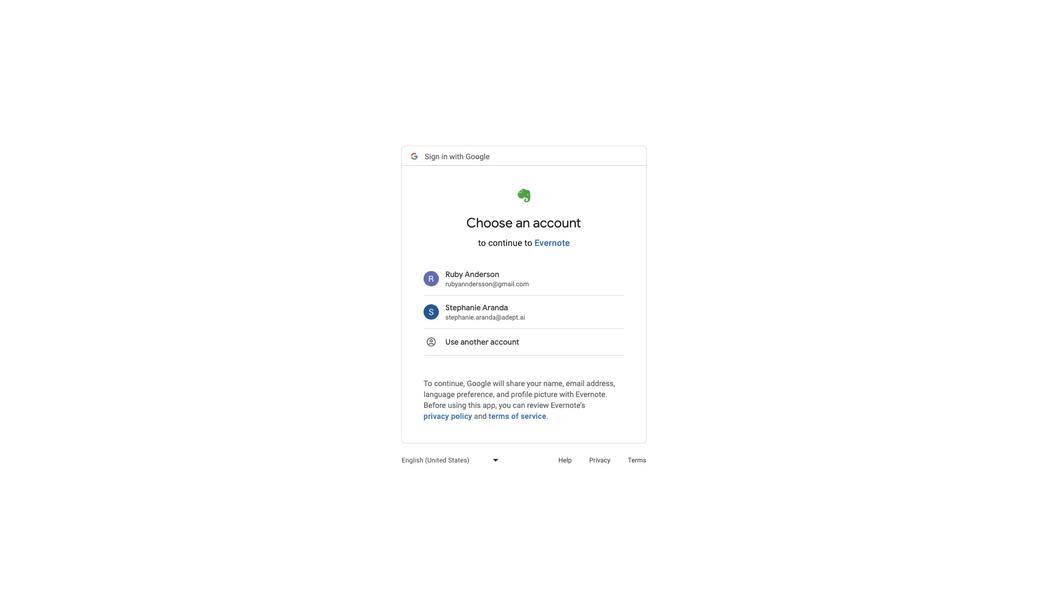 Task type: describe. For each thing, give the bounding box(es) containing it.
language
[[424, 390, 455, 399]]

policy
[[451, 412, 473, 421]]

to
[[424, 379, 432, 388]]

sign in with google
[[425, 152, 490, 161]]

stephanie.aranda@adept.ai
[[446, 314, 525, 322]]

0 vertical spatial google
[[466, 152, 490, 161]]

google inside to continue, google will share your name, email address, language preference, and profile picture with evernote. before using this app, you can review evernote's privacy policy and terms of service .
[[467, 379, 491, 388]]

privacy
[[424, 412, 449, 421]]

service
[[521, 412, 547, 421]]

anderson
[[465, 270, 500, 280]]

this
[[469, 401, 481, 410]]

name,
[[544, 379, 564, 388]]

with inside to continue, google will share your name, email address, language preference, and profile picture with evernote. before using this app, you can review evernote's privacy policy and terms of service .
[[560, 390, 574, 399]]

help link
[[550, 448, 581, 474]]

0 horizontal spatial and
[[474, 412, 487, 421]]

account for choose an account
[[533, 215, 581, 232]]

terms link
[[620, 448, 656, 474]]

use another account
[[446, 338, 520, 347]]

use another account link
[[402, 329, 647, 356]]

you
[[499, 401, 511, 410]]

profile
[[511, 390, 533, 399]]

0 vertical spatial with
[[450, 152, 464, 161]]

your
[[527, 379, 542, 388]]

email
[[566, 379, 585, 388]]

evernote button
[[533, 238, 572, 248]]

aranda
[[483, 303, 508, 313]]

.
[[547, 412, 549, 421]]

stephanie
[[446, 303, 481, 313]]

account for use another account
[[491, 338, 520, 347]]

an
[[516, 215, 530, 232]]

ruby anderson rubyanndersson@gmail.com
[[446, 270, 529, 288]]

using
[[448, 401, 467, 410]]

choose an account
[[467, 215, 581, 232]]



Task type: vqa. For each thing, say whether or not it's contained in the screenshot.
Terms
yes



Task type: locate. For each thing, give the bounding box(es) containing it.
will
[[493, 379, 505, 388]]

of
[[512, 412, 519, 421]]

to continue, google will share your name, email address, language preference, and profile picture with evernote. before using this app, you can review evernote's privacy policy and terms of service .
[[424, 379, 616, 421]]

0 vertical spatial and
[[497, 390, 509, 399]]

continue
[[489, 238, 523, 248]]

google
[[466, 152, 490, 161], [467, 379, 491, 388]]

picture
[[535, 390, 558, 399]]

terms
[[628, 457, 647, 465]]

and
[[497, 390, 509, 399], [474, 412, 487, 421]]

to down choose
[[478, 238, 486, 248]]

sign
[[425, 152, 440, 161]]

with up evernote's at bottom
[[560, 390, 574, 399]]

evernote
[[535, 238, 570, 248]]

help
[[559, 457, 572, 465]]

choose
[[467, 215, 513, 232]]

address,
[[587, 379, 616, 388]]

1 vertical spatial with
[[560, 390, 574, 399]]

another
[[461, 338, 489, 347]]

1 vertical spatial and
[[474, 412, 487, 421]]

app,
[[483, 401, 497, 410]]

0 horizontal spatial with
[[450, 152, 464, 161]]

google right in on the left of the page
[[466, 152, 490, 161]]

privacy
[[590, 457, 611, 465]]

account up evernote button
[[533, 215, 581, 232]]

google up the "preference,"
[[467, 379, 491, 388]]

1 horizontal spatial with
[[560, 390, 574, 399]]

1 horizontal spatial and
[[497, 390, 509, 399]]

None field
[[393, 448, 503, 474]]

1 horizontal spatial to
[[525, 238, 533, 248]]

can
[[513, 401, 526, 410]]

and up you
[[497, 390, 509, 399]]

1 vertical spatial google
[[467, 379, 491, 388]]

0 horizontal spatial account
[[491, 338, 520, 347]]

and down this
[[474, 412, 487, 421]]

ruby
[[446, 270, 464, 280]]

rubyanndersson@gmail.com
[[446, 281, 529, 288]]

to
[[478, 238, 486, 248], [525, 238, 533, 248]]

1 to from the left
[[478, 238, 486, 248]]

1 vertical spatial account
[[491, 338, 520, 347]]

with right in on the left of the page
[[450, 152, 464, 161]]

2 to from the left
[[525, 238, 533, 248]]

account right another
[[491, 338, 520, 347]]

evernote's
[[551, 401, 586, 410]]

in
[[442, 152, 448, 161]]

to down choose an account at the top of page
[[525, 238, 533, 248]]

evernote.
[[576, 390, 608, 399]]

0 vertical spatial account
[[533, 215, 581, 232]]

privacy link
[[581, 448, 620, 474]]

1 horizontal spatial account
[[533, 215, 581, 232]]

before
[[424, 401, 446, 410]]

terms
[[489, 412, 510, 421]]

0 horizontal spatial to
[[478, 238, 486, 248]]

with
[[450, 152, 464, 161], [560, 390, 574, 399]]

review
[[527, 401, 549, 410]]

preference,
[[457, 390, 495, 399]]

account
[[533, 215, 581, 232], [491, 338, 520, 347]]

share
[[506, 379, 525, 388]]

progress bar
[[268, 146, 647, 151]]

use
[[446, 338, 459, 347]]

privacy policy link
[[422, 411, 474, 422]]

terms of service link
[[487, 411, 548, 422]]

to continue to evernote
[[478, 238, 570, 248]]

continue,
[[434, 379, 465, 388]]

stephanie aranda stephanie.aranda@adept.ai
[[446, 303, 525, 322]]



